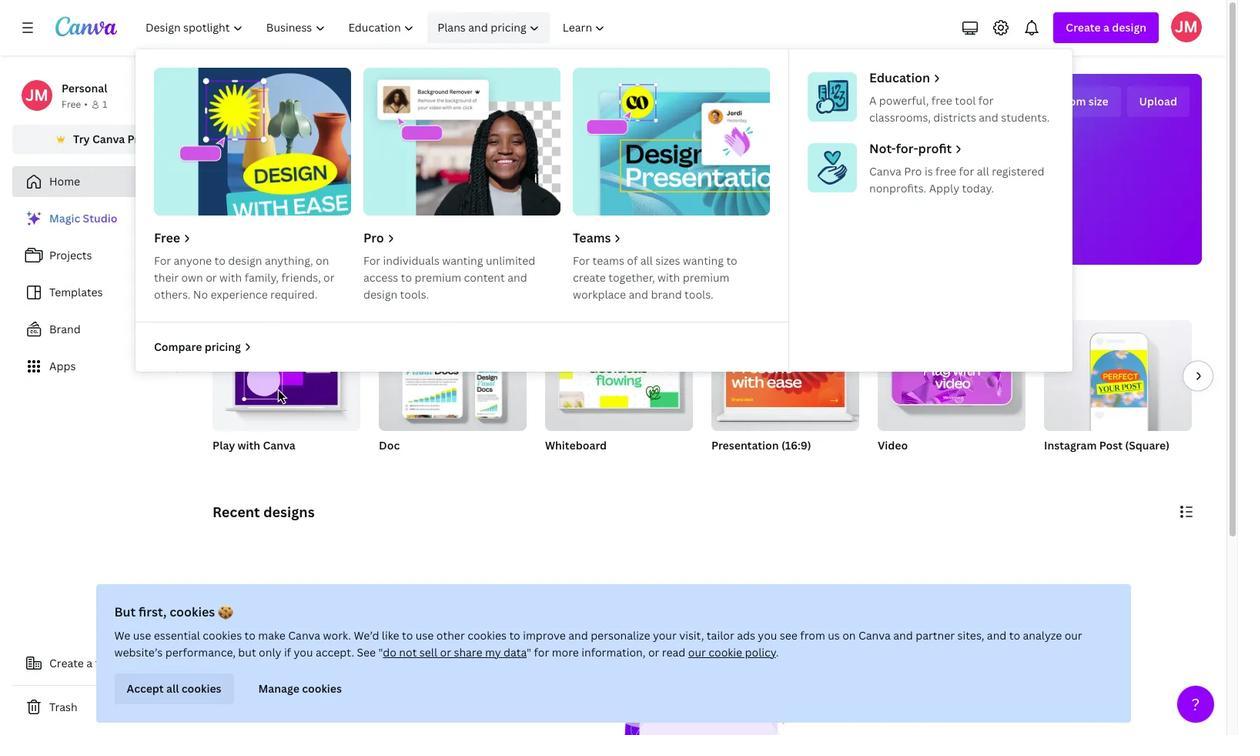 Task type: vqa. For each thing, say whether or not it's contained in the screenshot.
students.
yes



Task type: locate. For each thing, give the bounding box(es) containing it.
with up experience at the left of page
[[220, 270, 242, 285]]

0 vertical spatial on
[[316, 253, 329, 268]]

create a team button
[[12, 649, 200, 679]]

all right accept
[[166, 682, 179, 696]]

1 wanting from the left
[[442, 253, 483, 268]]

cookie
[[709, 645, 743, 660]]

1 horizontal spatial all
[[641, 253, 653, 268]]

free for free
[[154, 230, 180, 246]]

" right see
[[379, 645, 383, 660]]

on up "friends,"
[[316, 253, 329, 268]]

for up their
[[154, 253, 171, 268]]

1 vertical spatial pricing
[[205, 340, 241, 354]]

and right plans
[[468, 20, 488, 35]]

wanting right sizes
[[683, 253, 724, 268]]

0 horizontal spatial jeremy miller image
[[22, 80, 52, 111]]

read
[[662, 645, 686, 660]]

create for create a design
[[1066, 20, 1101, 35]]

analyze
[[1023, 629, 1062, 643]]

pricing right plans
[[491, 20, 527, 35]]

we
[[114, 629, 130, 643]]

0 horizontal spatial use
[[133, 629, 151, 643]]

create up custom size
[[1066, 20, 1101, 35]]

to right like
[[402, 629, 413, 643]]

a inside create a design "dropdown button"
[[1104, 20, 1110, 35]]

other
[[437, 629, 465, 643]]

templates
[[49, 285, 103, 300]]

canva up nonprofits.
[[870, 164, 902, 179]]

work.
[[323, 629, 351, 643]]

1 horizontal spatial tools.
[[685, 287, 714, 302]]

free for free •
[[62, 98, 81, 111]]

for inside for anyone to design anything, on their own or with family, friends, or others. no experience required.
[[154, 253, 171, 268]]

tools. inside for teams of all sizes wanting to create together, with premium workplace and brand tools.
[[685, 287, 714, 302]]

to up data
[[509, 629, 520, 643]]

free inside plans and pricing menu
[[154, 230, 180, 246]]

experience
[[211, 287, 268, 302]]

1 horizontal spatial for
[[959, 164, 975, 179]]

wanting inside for individuals wanting unlimited access to premium content and design tools.
[[442, 253, 483, 268]]

canva right play
[[263, 438, 296, 453]]

canva right us
[[859, 629, 891, 643]]

videos button
[[775, 185, 812, 265]]

pricing right compare
[[205, 340, 241, 354]]

for for education
[[979, 93, 994, 108]]

brand link
[[12, 314, 200, 345]]

2 tools. from the left
[[685, 287, 714, 302]]

to inside for individuals wanting unlimited access to premium content and design tools.
[[401, 270, 412, 285]]

to right anyone
[[215, 253, 226, 268]]

pricing inside menu
[[205, 340, 241, 354]]

free left •
[[62, 98, 81, 111]]

0 vertical spatial free
[[62, 98, 81, 111]]

1 horizontal spatial our
[[1065, 629, 1083, 643]]

for-
[[896, 140, 919, 157]]

list
[[12, 203, 200, 382]]

wanting inside for teams of all sizes wanting to create together, with premium workplace and brand tools.
[[683, 253, 724, 268]]

what will you design today?
[[539, 92, 876, 125]]

0 horizontal spatial premium
[[415, 270, 462, 285]]

1 horizontal spatial a
[[1104, 20, 1110, 35]]

for inside 'canva pro is free for all registered nonprofits. apply today.'
[[959, 164, 975, 179]]

1 vertical spatial pro
[[904, 164, 922, 179]]

for anyone to design anything, on their own or with family, friends, or others. no experience required.
[[154, 253, 335, 302]]

required.
[[270, 287, 318, 302]]

1 horizontal spatial create
[[1066, 20, 1101, 35]]

our inside we use essential cookies to make canva work. we'd like to use other cookies to improve and personalize your visit, tailor ads you see from us on canva and partner sites, and to analyze our website's performance, but only if you accept. see "
[[1065, 629, 1083, 643]]

0 horizontal spatial for
[[534, 645, 549, 660]]

a
[[1104, 20, 1110, 35], [86, 656, 93, 671]]

compare
[[154, 340, 202, 354]]

free down new
[[154, 230, 180, 246]]

make
[[258, 629, 286, 643]]

tools. down individuals
[[400, 287, 429, 302]]

0 horizontal spatial a
[[86, 656, 93, 671]]

group for instagram post (square)
[[1044, 314, 1192, 431]]

premium inside for teams of all sizes wanting to create together, with premium workplace and brand tools.
[[683, 270, 730, 285]]

2 horizontal spatial pro
[[904, 164, 922, 179]]

0 vertical spatial create
[[1066, 20, 1101, 35]]

wanting
[[442, 253, 483, 268], [683, 253, 724, 268]]

education
[[870, 69, 930, 86]]

a inside create a team button
[[86, 656, 93, 671]]

doc group
[[379, 320, 527, 473]]

magic
[[49, 211, 80, 226]]

create left team
[[49, 656, 84, 671]]

plans and pricing
[[438, 20, 527, 35]]

for you button
[[344, 185, 381, 265]]

for for teams
[[573, 253, 590, 268]]

design
[[1112, 20, 1147, 35], [705, 92, 784, 125], [228, 253, 262, 268], [364, 287, 398, 302]]

performance,
[[165, 645, 236, 660]]

cookies up my
[[468, 629, 507, 643]]

for up today.
[[959, 164, 975, 179]]

1 vertical spatial free
[[936, 164, 957, 179]]

apps
[[49, 359, 76, 374]]

0 horizontal spatial create
[[49, 656, 84, 671]]

for down improve
[[534, 645, 549, 660]]

information,
[[582, 645, 646, 660]]

but first, cookies 🍪 dialog
[[96, 585, 1131, 723]]

personal
[[62, 81, 107, 96]]

all right of
[[641, 253, 653, 268]]

wanting up content
[[442, 253, 483, 268]]

try canva pro
[[73, 132, 146, 146]]

pro up home link
[[128, 132, 146, 146]]

to left analyze
[[1010, 629, 1021, 643]]

0 horizontal spatial "
[[379, 645, 383, 660]]

on
[[316, 253, 329, 268], [843, 629, 856, 643]]

for down for you
[[364, 253, 381, 268]]

1 horizontal spatial "
[[527, 645, 532, 660]]

for
[[979, 93, 994, 108], [959, 164, 975, 179], [534, 645, 549, 660]]

2 premium from the left
[[683, 270, 730, 285]]

nonprofits.
[[870, 181, 927, 196]]

with right play
[[238, 438, 260, 453]]

2 vertical spatial all
[[166, 682, 179, 696]]

1 vertical spatial a
[[86, 656, 93, 671]]

1 vertical spatial all
[[641, 253, 653, 268]]

pro
[[128, 132, 146, 146], [904, 164, 922, 179], [364, 230, 384, 246]]

plans and pricing menu
[[136, 49, 1073, 372]]

0 horizontal spatial all
[[166, 682, 179, 696]]

group
[[1044, 314, 1192, 431], [379, 320, 527, 431], [545, 320, 693, 431], [712, 320, 860, 431], [878, 320, 1026, 431]]

0 horizontal spatial on
[[316, 253, 329, 268]]

canva pro is free for all registered nonprofits. apply today.
[[870, 164, 1045, 196]]

for inside a powerful, free tool for classrooms, districts and students.
[[979, 93, 994, 108]]

use up website's
[[133, 629, 151, 643]]

1 horizontal spatial jeremy miller image
[[1172, 12, 1202, 42]]

0 vertical spatial our
[[1065, 629, 1083, 643]]

use
[[133, 629, 151, 643], [416, 629, 434, 643]]

anyone
[[174, 253, 212, 268]]

0 horizontal spatial free
[[62, 98, 81, 111]]

1 horizontal spatial pricing
[[491, 20, 527, 35]]

to right sizes
[[727, 253, 738, 268]]

1 " from the left
[[379, 645, 383, 660]]

partner
[[916, 629, 955, 643]]

tools. inside for individuals wanting unlimited access to premium content and design tools.
[[400, 287, 429, 302]]

2 horizontal spatial all
[[977, 164, 990, 179]]

presentation (16:9)
[[712, 438, 812, 453]]

for inside for individuals wanting unlimited access to premium content and design tools.
[[364, 253, 381, 268]]

free up 'districts'
[[932, 93, 953, 108]]

our right analyze
[[1065, 629, 1083, 643]]

1 tools. from the left
[[400, 287, 429, 302]]

0 horizontal spatial pricing
[[205, 340, 241, 354]]

1 vertical spatial for
[[959, 164, 975, 179]]

1 vertical spatial create
[[49, 656, 84, 671]]

2 wanting from the left
[[683, 253, 724, 268]]

all inside accept all cookies button
[[166, 682, 179, 696]]

1 horizontal spatial premium
[[683, 270, 730, 285]]

and right 'districts'
[[979, 110, 999, 125]]

today?
[[789, 92, 876, 125]]

projects
[[49, 248, 92, 263]]

with down sizes
[[658, 270, 680, 285]]

policy
[[745, 645, 776, 660]]

family,
[[245, 270, 279, 285]]

you
[[654, 92, 700, 125], [363, 240, 379, 253], [758, 629, 777, 643], [294, 645, 313, 660]]

video
[[878, 438, 908, 453]]

1 vertical spatial our
[[688, 645, 706, 660]]

2 vertical spatial for
[[534, 645, 549, 660]]

canva right try
[[92, 132, 125, 146]]

free up apply
[[936, 164, 957, 179]]

on right us
[[843, 629, 856, 643]]

0 horizontal spatial pro
[[128, 132, 146, 146]]

sizes
[[656, 253, 680, 268]]

with inside for anyone to design anything, on their own or with family, friends, or others. no experience required.
[[220, 270, 242, 285]]

1 horizontal spatial use
[[416, 629, 434, 643]]

a powerful, free tool for classrooms, districts and students.
[[870, 93, 1050, 125]]

or left 'read'
[[649, 645, 660, 660]]

a left team
[[86, 656, 93, 671]]

classrooms,
[[870, 110, 931, 125]]

pro up access
[[364, 230, 384, 246]]

more
[[552, 645, 579, 660]]

do not sell or share my data link
[[383, 645, 527, 660]]

1 vertical spatial free
[[154, 230, 180, 246]]

1 vertical spatial jeremy miller image
[[22, 80, 52, 111]]

all up today.
[[977, 164, 990, 179]]

you up policy
[[758, 629, 777, 643]]

with inside for teams of all sizes wanting to create together, with premium workplace and brand tools.
[[658, 270, 680, 285]]

group for video
[[878, 320, 1026, 431]]

personalize
[[591, 629, 650, 643]]

you up access
[[363, 240, 379, 253]]

1 horizontal spatial on
[[843, 629, 856, 643]]

premium right together,
[[683, 270, 730, 285]]

do not sell or share my data " for more information, or read our cookie policy .
[[383, 645, 779, 660]]

projects link
[[12, 240, 200, 271]]

0 vertical spatial for
[[979, 93, 994, 108]]

0 vertical spatial a
[[1104, 20, 1110, 35]]

for for not-for-profit
[[959, 164, 975, 179]]

0 horizontal spatial tools.
[[400, 287, 429, 302]]

custom
[[1046, 94, 1086, 109]]

for right tool
[[979, 93, 994, 108]]

content
[[464, 270, 505, 285]]

studio
[[83, 211, 117, 226]]

new
[[164, 213, 184, 224]]

1 vertical spatial on
[[843, 629, 856, 643]]

data
[[504, 645, 527, 660]]

design inside "dropdown button"
[[1112, 20, 1147, 35]]

canva
[[92, 132, 125, 146], [870, 164, 902, 179], [263, 438, 296, 453], [288, 629, 321, 643], [859, 629, 891, 643]]

create inside button
[[49, 656, 84, 671]]

plans and pricing button
[[428, 12, 550, 43]]

all inside for teams of all sizes wanting to create together, with premium workplace and brand tools.
[[641, 253, 653, 268]]

for up try...
[[346, 240, 360, 253]]

0 vertical spatial all
[[977, 164, 990, 179]]

0 vertical spatial free
[[932, 93, 953, 108]]

or right own
[[206, 270, 217, 285]]

anything,
[[265, 253, 313, 268]]

None search field
[[476, 143, 939, 174]]

with
[[220, 270, 242, 285], [658, 270, 680, 285], [238, 438, 260, 453]]

for inside for you button
[[346, 240, 360, 253]]

1 horizontal spatial wanting
[[683, 253, 724, 268]]

premium down individuals
[[415, 270, 462, 285]]

a up size
[[1104, 20, 1110, 35]]

2 horizontal spatial for
[[979, 93, 994, 108]]

1 horizontal spatial free
[[154, 230, 180, 246]]

pro left is
[[904, 164, 922, 179]]

presentations button
[[590, 185, 652, 265]]

free inside 'canva pro is free for all registered nonprofits. apply today.'
[[936, 164, 957, 179]]

and right "sites,"
[[987, 629, 1007, 643]]

1 premium from the left
[[415, 270, 462, 285]]

recent
[[213, 503, 260, 521]]

use up sell
[[416, 629, 434, 643]]

and down together,
[[629, 287, 649, 302]]

0 horizontal spatial wanting
[[442, 253, 483, 268]]

for inside but first, cookies 🍪 dialog
[[534, 645, 549, 660]]

a
[[870, 93, 877, 108]]

free
[[62, 98, 81, 111], [154, 230, 180, 246]]

0 vertical spatial jeremy miller image
[[1172, 12, 1202, 42]]

teams
[[593, 253, 625, 268]]

for inside for teams of all sizes wanting to create together, with premium workplace and brand tools.
[[573, 253, 590, 268]]

create
[[1066, 20, 1101, 35], [49, 656, 84, 671]]

and left partner
[[894, 629, 913, 643]]

create inside "dropdown button"
[[1066, 20, 1101, 35]]

0 vertical spatial pricing
[[491, 20, 527, 35]]

and inside a powerful, free tool for classrooms, districts and students.
[[979, 110, 999, 125]]

0 vertical spatial pro
[[128, 132, 146, 146]]

jeremy miller image
[[1172, 12, 1202, 42], [22, 80, 52, 111]]

for
[[346, 240, 360, 253], [154, 253, 171, 268], [364, 253, 381, 268], [573, 253, 590, 268]]

and down unlimited
[[508, 270, 527, 285]]

" down improve
[[527, 645, 532, 660]]

for up create
[[573, 253, 590, 268]]

2 vertical spatial pro
[[364, 230, 384, 246]]

video group
[[878, 320, 1026, 473]]

our down visit,
[[688, 645, 706, 660]]

1 horizontal spatial pro
[[364, 230, 384, 246]]

for for pro
[[364, 253, 381, 268]]

to down individuals
[[401, 270, 412, 285]]

create a design button
[[1054, 12, 1159, 43]]

pricing
[[491, 20, 527, 35], [205, 340, 241, 354]]

tools. right brand
[[685, 287, 714, 302]]

to inside for anyone to design anything, on their own or with family, friends, or others. no experience required.
[[215, 253, 226, 268]]

templates link
[[12, 277, 200, 308]]

with for free
[[220, 270, 242, 285]]

for individuals wanting unlimited access to premium content and design tools.
[[364, 253, 536, 302]]

students.
[[1001, 110, 1050, 125]]

1
[[102, 98, 107, 111]]



Task type: describe. For each thing, give the bounding box(es) containing it.
.
[[776, 645, 779, 660]]

districts
[[934, 110, 977, 125]]

and inside plans and pricing dropdown button
[[468, 20, 488, 35]]

🍪
[[218, 604, 233, 621]]

of
[[627, 253, 638, 268]]

instagram post (square) group
[[1044, 314, 1192, 473]]

and inside for teams of all sizes wanting to create together, with premium workplace and brand tools.
[[629, 287, 649, 302]]

premium inside for individuals wanting unlimited access to premium content and design tools.
[[415, 270, 462, 285]]

website's
[[114, 645, 163, 660]]

accept all cookies
[[127, 682, 221, 696]]

apply
[[929, 181, 960, 196]]

presentation
[[712, 438, 779, 453]]

registered
[[992, 164, 1045, 179]]

us
[[828, 629, 840, 643]]

sell
[[420, 645, 438, 660]]

canva up if
[[288, 629, 321, 643]]

and inside for individuals wanting unlimited access to premium content and design tools.
[[508, 270, 527, 285]]

presentations
[[590, 240, 652, 253]]

a for team
[[86, 656, 93, 671]]

list containing magic studio
[[12, 203, 200, 382]]

powerful,
[[879, 93, 929, 108]]

canva inside 'canva pro is free for all registered nonprofits. apply today.'
[[870, 164, 902, 179]]

a for design
[[1104, 20, 1110, 35]]

cookies down the performance,
[[182, 682, 221, 696]]

whiteboard
[[545, 438, 607, 453]]

you right if
[[294, 645, 313, 660]]

plans
[[438, 20, 466, 35]]

trash
[[49, 700, 78, 715]]

not-for-profit
[[870, 140, 952, 157]]

if
[[284, 645, 291, 660]]

jm button
[[1172, 12, 1202, 42]]

home
[[49, 174, 80, 189]]

play with canva
[[213, 438, 296, 453]]

top level navigation element
[[136, 12, 1073, 372]]

on inside we use essential cookies to make canva work. we'd like to use other cookies to improve and personalize your visit, tailor ads you see from us on canva and partner sites, and to analyze our website's performance, but only if you accept. see "
[[843, 629, 856, 643]]

design inside for anyone to design anything, on their own or with family, friends, or others. no experience required.
[[228, 253, 262, 268]]

we'd
[[354, 629, 379, 643]]

all inside 'canva pro is free for all registered nonprofits. apply today.'
[[977, 164, 990, 179]]

free •
[[62, 98, 88, 111]]

but
[[114, 604, 136, 621]]

0 horizontal spatial our
[[688, 645, 706, 660]]

you inside button
[[363, 240, 379, 253]]

manage cookies
[[258, 682, 342, 696]]

team
[[95, 656, 122, 671]]

we use essential cookies to make canva work. we'd like to use other cookies to improve and personalize your visit, tailor ads you see from us on canva and partner sites, and to analyze our website's performance, but only if you accept. see "
[[114, 629, 1083, 660]]

profit
[[919, 140, 952, 157]]

presentation (16:9) group
[[712, 320, 860, 473]]

2 " from the left
[[527, 645, 532, 660]]

for for free
[[154, 253, 171, 268]]

tool
[[955, 93, 976, 108]]

or right sell
[[440, 645, 451, 660]]

instagram
[[1044, 438, 1097, 453]]

do
[[383, 645, 397, 660]]

like
[[382, 629, 399, 643]]

friends,
[[282, 270, 321, 285]]

(16:9)
[[782, 438, 812, 453]]

canva inside play with canva group
[[263, 438, 296, 453]]

try...
[[338, 290, 368, 308]]

design inside for individuals wanting unlimited access to premium content and design tools.
[[364, 287, 398, 302]]

see
[[357, 645, 376, 660]]

instagram post (square)
[[1044, 438, 1170, 453]]

first,
[[139, 604, 167, 621]]

" inside we use essential cookies to make canva work. we'd like to use other cookies to improve and personalize your visit, tailor ads you see from us on canva and partner sites, and to analyze our website's performance, but only if you accept. see "
[[379, 645, 383, 660]]

jeremy miller image for jeremy miller image
[[1172, 12, 1202, 42]]

with inside group
[[238, 438, 260, 453]]

want
[[284, 290, 317, 308]]

cookies down accept.
[[302, 682, 342, 696]]

free inside a powerful, free tool for classrooms, districts and students.
[[932, 93, 953, 108]]

?
[[1192, 694, 1200, 716]]

pro inside button
[[128, 132, 146, 146]]

workplace
[[573, 287, 626, 302]]

custom size
[[1046, 94, 1109, 109]]

play
[[213, 438, 235, 453]]

1 use from the left
[[133, 629, 151, 643]]

cookies up the essential
[[170, 604, 215, 621]]

individuals
[[383, 253, 440, 268]]

you right will
[[654, 92, 700, 125]]

visit,
[[679, 629, 704, 643]]

2 use from the left
[[416, 629, 434, 643]]

group for presentation (16:9)
[[712, 320, 860, 431]]

you
[[213, 290, 238, 308]]

with for teams
[[658, 270, 680, 285]]

on inside for anyone to design anything, on their own or with family, friends, or others. no experience required.
[[316, 253, 329, 268]]

unlimited
[[486, 253, 536, 268]]

whiteboard group
[[545, 320, 693, 473]]

brand
[[49, 322, 81, 337]]

accept.
[[316, 645, 354, 660]]

videos
[[779, 240, 809, 253]]

cookies down 🍪 in the bottom left of the page
[[203, 629, 242, 643]]

compare pricing
[[154, 340, 241, 354]]

trash link
[[12, 692, 200, 723]]

pricing inside dropdown button
[[491, 20, 527, 35]]

your
[[653, 629, 677, 643]]

share
[[454, 645, 483, 660]]

home link
[[12, 166, 200, 197]]

play with canva group
[[213, 320, 360, 454]]

to inside for teams of all sizes wanting to create together, with premium workplace and brand tools.
[[727, 253, 738, 268]]

ads
[[737, 629, 756, 643]]

to left try...
[[320, 290, 334, 308]]

what
[[539, 92, 605, 125]]

recent designs
[[213, 503, 315, 521]]

our cookie policy link
[[688, 645, 776, 660]]

apps link
[[12, 351, 200, 382]]

or right "friends,"
[[324, 270, 335, 285]]

sites,
[[958, 629, 985, 643]]

to up 'but'
[[245, 629, 256, 643]]

•
[[84, 98, 88, 111]]

today.
[[962, 181, 994, 196]]

doc
[[379, 438, 400, 453]]

and up the do not sell or share my data " for more information, or read our cookie policy .
[[569, 629, 588, 643]]

manage cookies button
[[246, 674, 354, 705]]

pro inside 'canva pro is free for all registered nonprofits. apply today.'
[[904, 164, 922, 179]]

tailor
[[707, 629, 735, 643]]

upload
[[1140, 94, 1178, 109]]

jeremy miller element
[[22, 80, 52, 111]]

canva inside try canva pro button
[[92, 132, 125, 146]]

create for create a team
[[49, 656, 84, 671]]

create a team
[[49, 656, 122, 671]]

but first, cookies 🍪
[[114, 604, 233, 621]]

jeremy miller image for jeremy miller element
[[22, 80, 52, 111]]

might
[[241, 290, 280, 308]]

jeremy miller image
[[1172, 12, 1202, 42]]

brand
[[651, 287, 682, 302]]

size
[[1089, 94, 1109, 109]]

create
[[573, 270, 606, 285]]

try canva pro button
[[12, 125, 200, 154]]

their
[[154, 270, 179, 285]]



